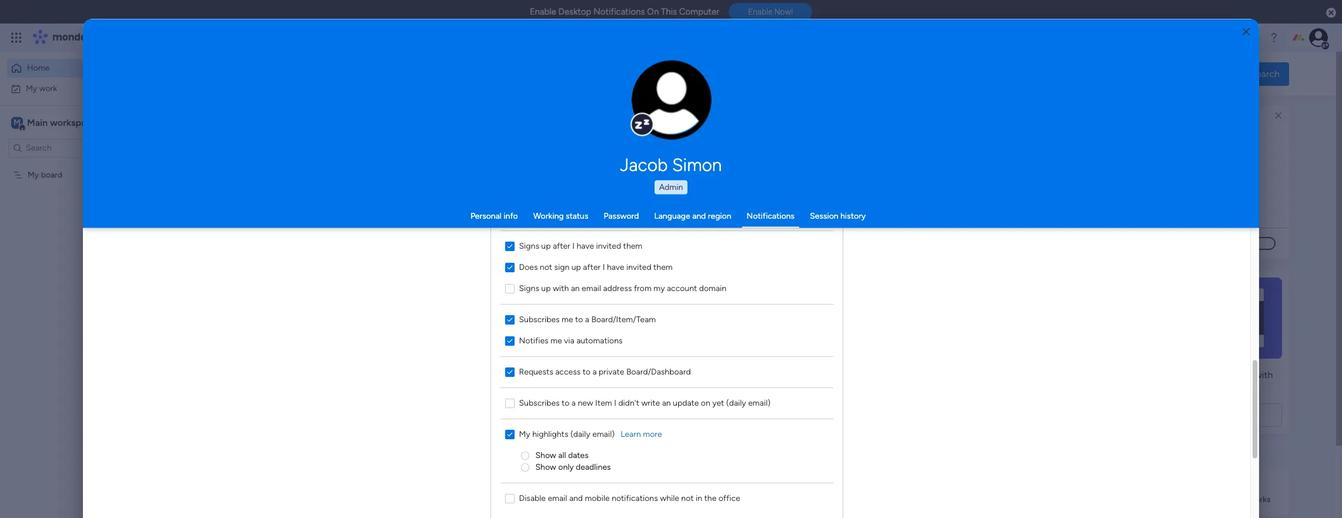Task type: vqa. For each thing, say whether or not it's contained in the screenshot.
leftmost not
yes



Task type: describe. For each thing, give the bounding box(es) containing it.
my work
[[26, 83, 57, 93]]

session history
[[810, 211, 866, 221]]

my board list box
[[0, 162, 150, 344]]

notifications for enable desktop notifications on this computer
[[594, 6, 645, 17]]

search everything image
[[1243, 32, 1254, 44]]

enable desktop notifications link
[[1143, 162, 1290, 175]]

notifies
[[519, 336, 549, 346]]

this
[[661, 6, 677, 17]]

enable now!
[[749, 7, 793, 17]]

picture
[[660, 116, 684, 125]]

simon
[[673, 154, 722, 175]]

highlights
[[533, 430, 569, 440]]

2 vertical spatial notifications
[[747, 211, 795, 221]]

learn for learn how monday.com works
[[1160, 495, 1180, 505]]

in inside boost your workflow in minutes with ready-made templates
[[1209, 369, 1217, 381]]

jacob simon
[[620, 154, 722, 175]]

collaborating
[[443, 403, 499, 414]]

working
[[533, 211, 564, 221]]

main workspace
[[27, 117, 97, 128]]

show for show all dates
[[536, 451, 556, 461]]

learn how monday.com works
[[1160, 495, 1271, 505]]

while
[[660, 494, 680, 504]]

ready-
[[1120, 383, 1148, 395]]

personal info link
[[471, 211, 518, 221]]

access
[[556, 367, 581, 377]]

enable desktop notifications
[[1143, 163, 1258, 173]]

subscribes for subscribes to a new item i didn't write an update on yet (daily email)
[[519, 399, 560, 409]]

select product image
[[11, 32, 22, 44]]

via
[[564, 336, 575, 346]]

new
[[578, 399, 593, 409]]

dates
[[568, 451, 589, 461]]

the
[[705, 494, 717, 504]]

with inside boost your workflow in minutes with ready-made templates
[[1255, 369, 1273, 381]]

in inside region
[[696, 494, 703, 504]]

templates
[[1174, 383, 1216, 395]]

show for show only deadlines
[[536, 463, 556, 473]]

your for boost
[[1147, 369, 1166, 381]]

0 horizontal spatial email
[[548, 494, 567, 504]]

region
[[708, 211, 732, 221]]

1 vertical spatial them
[[654, 263, 673, 273]]

1 vertical spatial up
[[572, 263, 581, 273]]

monday button
[[31, 22, 188, 53]]

history
[[841, 211, 866, 221]]

yet
[[713, 399, 725, 409]]

board/dashboard
[[627, 367, 691, 377]]

close image
[[1243, 27, 1250, 36]]

boost
[[1120, 369, 1145, 381]]

info
[[504, 211, 518, 221]]

enable for enable now!
[[749, 7, 773, 17]]

0 vertical spatial email
[[582, 284, 601, 294]]

requests
[[519, 367, 554, 377]]

working status link
[[533, 211, 589, 221]]

to for me
[[575, 315, 583, 325]]

my work button
[[7, 79, 126, 98]]

enable for enable desktop notifications on this computer
[[530, 6, 556, 17]]

1 vertical spatial (daily
[[571, 430, 591, 440]]

my for my work
[[26, 83, 37, 93]]

on
[[647, 6, 659, 17]]

didn't
[[619, 399, 640, 409]]

minutes
[[1219, 369, 1253, 381]]

disable email and mobile notifications while not in the office
[[519, 494, 741, 504]]

1 vertical spatial invited
[[627, 263, 652, 273]]

sign
[[555, 263, 570, 273]]

Search in workspace field
[[25, 141, 98, 155]]

0 vertical spatial (daily
[[727, 399, 746, 409]]

1 image
[[1171, 24, 1181, 37]]

dapulse close image
[[1327, 7, 1337, 19]]

subscribes to a new item i didn't write an update on yet (daily email)
[[519, 399, 771, 409]]

jacob simon image
[[1310, 28, 1329, 47]]

teammates
[[353, 403, 401, 414]]

disable
[[519, 494, 546, 504]]

requests access to a private board/dashboard
[[519, 367, 691, 377]]

change
[[647, 106, 673, 115]]

change profile picture button
[[632, 60, 712, 140]]

account
[[667, 284, 697, 294]]

admin
[[659, 182, 683, 192]]

enable now! button
[[729, 3, 813, 21]]

signs up after i have invited them
[[519, 242, 643, 252]]

1 horizontal spatial email)
[[749, 399, 771, 409]]

personal info
[[471, 211, 518, 221]]

invite your teammates and start collaborating
[[306, 403, 499, 414]]

main
[[27, 117, 48, 128]]

monday
[[52, 31, 93, 44]]

home button
[[7, 59, 126, 78]]

made
[[1148, 383, 1171, 395]]

subscribes me to a board/item/team
[[519, 315, 656, 325]]

up for after
[[541, 242, 551, 252]]

m
[[14, 117, 21, 127]]

address
[[603, 284, 632, 294]]

my highlights (daily email)
[[519, 430, 615, 440]]

notifications link
[[747, 211, 795, 221]]

language and region link
[[655, 211, 732, 221]]

how
[[1182, 495, 1198, 505]]

from
[[634, 284, 652, 294]]

0 vertical spatial and
[[693, 211, 706, 221]]

works
[[1249, 495, 1271, 505]]

me for notifies
[[551, 336, 562, 346]]



Task type: locate. For each thing, give the bounding box(es) containing it.
i right "item" on the left bottom of page
[[614, 399, 617, 409]]

enable inside button
[[749, 7, 773, 17]]

1 vertical spatial email)
[[593, 430, 615, 440]]

subscribes up the notifies
[[519, 315, 560, 325]]

(daily right the yet
[[727, 399, 746, 409]]

0 vertical spatial me
[[562, 315, 573, 325]]

personal
[[471, 211, 502, 221]]

show
[[536, 451, 556, 461], [536, 463, 556, 473]]

not right while
[[682, 494, 694, 504]]

desktop for enable desktop notifications
[[1171, 163, 1204, 173]]

1 horizontal spatial i
[[603, 263, 605, 273]]

1 horizontal spatial email
[[582, 284, 601, 294]]

1 horizontal spatial an
[[662, 399, 671, 409]]

(daily up dates
[[571, 430, 591, 440]]

email) down "item" on the left bottom of page
[[593, 430, 615, 440]]

a left "new"
[[572, 399, 576, 409]]

up up subscribes me to a board/item/team
[[541, 284, 551, 294]]

1 vertical spatial your
[[332, 403, 351, 414]]

0 vertical spatial signs
[[519, 242, 539, 252]]

signs
[[519, 242, 539, 252], [519, 284, 539, 294]]

session history link
[[810, 211, 866, 221]]

1 horizontal spatial learn
[[1160, 495, 1180, 505]]

quick
[[1224, 68, 1249, 79]]

them up my
[[654, 263, 673, 273]]

computer
[[679, 6, 720, 17]]

learn more
[[621, 430, 662, 440]]

now!
[[775, 7, 793, 17]]

in left the the
[[696, 494, 703, 504]]

1 vertical spatial with
[[1255, 369, 1273, 381]]

2 horizontal spatial i
[[614, 399, 617, 409]]

update
[[673, 399, 699, 409]]

1 horizontal spatial after
[[583, 263, 601, 273]]

my for my highlights (daily email)
[[519, 430, 531, 440]]

1 horizontal spatial them
[[654, 263, 673, 273]]

0 horizontal spatial and
[[403, 403, 419, 414]]

after up the sign
[[553, 242, 571, 252]]

1 subscribes from the top
[[519, 315, 560, 325]]

my left board
[[28, 170, 39, 180]]

i for up
[[603, 263, 605, 273]]

1 horizontal spatial not
[[682, 494, 694, 504]]

desktop for enable desktop notifications on this computer
[[559, 6, 592, 17]]

subscribes for subscribes me to a board/item/team
[[519, 315, 560, 325]]

2 vertical spatial i
[[614, 399, 617, 409]]

0 horizontal spatial notifications
[[594, 6, 645, 17]]

and
[[693, 211, 706, 221], [403, 403, 419, 414], [569, 494, 583, 504]]

0 vertical spatial desktop
[[559, 6, 592, 17]]

change profile picture
[[647, 106, 697, 125]]

learn inside region
[[621, 430, 641, 440]]

my left highlights
[[519, 430, 531, 440]]

my board
[[28, 170, 62, 180]]

my left work
[[26, 83, 37, 93]]

me left the via
[[551, 336, 562, 346]]

have up address
[[607, 263, 625, 273]]

mobile
[[585, 494, 610, 504]]

1 horizontal spatial a
[[585, 315, 590, 325]]

them
[[623, 242, 643, 252], [654, 263, 673, 273]]

profile
[[675, 106, 697, 115]]

invited up "does not sign up after i have invited them"
[[596, 242, 621, 252]]

1 vertical spatial learn
[[1160, 495, 1180, 505]]

email
[[582, 284, 601, 294], [548, 494, 567, 504]]

password
[[604, 211, 639, 221]]

0 vertical spatial up
[[541, 242, 551, 252]]

1 vertical spatial me
[[551, 336, 562, 346]]

jacob
[[620, 154, 668, 175]]

0 vertical spatial a
[[585, 315, 590, 325]]

0 vertical spatial your
[[1147, 369, 1166, 381]]

does not sign up after i have invited them
[[519, 263, 673, 273]]

0 horizontal spatial after
[[553, 242, 571, 252]]

1 vertical spatial notifications
[[1206, 163, 1258, 173]]

i
[[573, 242, 575, 252], [603, 263, 605, 273], [614, 399, 617, 409]]

have up "does not sign up after i have invited them"
[[577, 242, 594, 252]]

option
[[0, 164, 150, 167]]

0 vertical spatial invited
[[596, 242, 621, 252]]

to right access
[[583, 367, 591, 377]]

more
[[643, 430, 662, 440]]

enable desktop notifications on this computer
[[530, 6, 720, 17]]

help image
[[1269, 32, 1280, 44]]

work
[[39, 83, 57, 93]]

2 vertical spatial my
[[519, 430, 531, 440]]

to up notifies me via automations
[[575, 315, 583, 325]]

1 vertical spatial in
[[696, 494, 703, 504]]

enable
[[530, 6, 556, 17], [749, 7, 773, 17], [1143, 163, 1169, 173]]

show left the all
[[536, 451, 556, 461]]

all
[[559, 451, 566, 461]]

1 signs from the top
[[519, 242, 539, 252]]

email right the disable
[[548, 494, 567, 504]]

2 signs from the top
[[519, 284, 539, 294]]

2 horizontal spatial enable
[[1143, 163, 1169, 173]]

my
[[654, 284, 665, 294]]

signs down does
[[519, 284, 539, 294]]

1 horizontal spatial desktop
[[1171, 163, 1204, 173]]

signs for signs up after i have invited them
[[519, 242, 539, 252]]

your right invite
[[332, 403, 351, 414]]

learn left more
[[621, 430, 641, 440]]

2 horizontal spatial and
[[693, 211, 706, 221]]

my inside region
[[519, 430, 531, 440]]

show down show all dates
[[536, 463, 556, 473]]

1 show from the top
[[536, 451, 556, 461]]

notifications
[[594, 6, 645, 17], [1206, 163, 1258, 173], [747, 211, 795, 221]]

1 horizontal spatial your
[[1147, 369, 1166, 381]]

learn more link
[[621, 429, 662, 441]]

1 vertical spatial email
[[548, 494, 567, 504]]

an right write at the bottom left
[[662, 399, 671, 409]]

boost your workflow in minutes with ready-made templates
[[1120, 369, 1273, 395]]

office
[[719, 494, 741, 504]]

home
[[27, 63, 50, 73]]

them down password
[[623, 242, 643, 252]]

session
[[810, 211, 839, 221]]

1 vertical spatial signs
[[519, 284, 539, 294]]

in
[[1209, 369, 1217, 381], [696, 494, 703, 504]]

1 vertical spatial have
[[607, 263, 625, 273]]

region containing signs up after i have invited them
[[491, 65, 843, 518]]

deadlines
[[576, 463, 611, 473]]

subscribes
[[519, 315, 560, 325], [519, 399, 560, 409]]

in left minutes at the right bottom of the page
[[1209, 369, 1217, 381]]

and inside region
[[569, 494, 583, 504]]

0 vertical spatial them
[[623, 242, 643, 252]]

1 horizontal spatial have
[[607, 263, 625, 273]]

a for private
[[593, 367, 597, 377]]

up for with
[[541, 284, 551, 294]]

invite
[[306, 403, 330, 414]]

1 vertical spatial not
[[682, 494, 694, 504]]

my inside button
[[26, 83, 37, 93]]

item
[[595, 399, 612, 409]]

start
[[421, 403, 441, 414]]

me up the via
[[562, 315, 573, 325]]

1 horizontal spatial and
[[569, 494, 583, 504]]

domain
[[699, 284, 727, 294]]

only
[[559, 463, 574, 473]]

dapulse x slim image
[[1272, 109, 1286, 123]]

2 vertical spatial up
[[541, 284, 551, 294]]

i up "does not sign up after i have invited them"
[[573, 242, 575, 252]]

and left region
[[693, 211, 706, 221]]

up down "working"
[[541, 242, 551, 252]]

0 vertical spatial to
[[575, 315, 583, 325]]

and left start
[[403, 403, 419, 414]]

language and region
[[655, 211, 732, 221]]

board/item/team
[[592, 315, 656, 325]]

2 horizontal spatial a
[[593, 367, 597, 377]]

search
[[1251, 68, 1280, 79]]

1 horizontal spatial enable
[[749, 7, 773, 17]]

up right the sign
[[572, 263, 581, 273]]

automations
[[577, 336, 623, 346]]

show all dates
[[536, 451, 589, 461]]

write
[[642, 399, 660, 409]]

0 horizontal spatial your
[[332, 403, 351, 414]]

working status
[[533, 211, 589, 221]]

invited
[[596, 242, 621, 252], [627, 263, 652, 273]]

0 vertical spatial my
[[26, 83, 37, 93]]

1 vertical spatial after
[[583, 263, 601, 273]]

1 horizontal spatial notifications
[[747, 211, 795, 221]]

0 horizontal spatial i
[[573, 242, 575, 252]]

your inside boost your workflow in minutes with ready-made templates
[[1147, 369, 1166, 381]]

2 horizontal spatial notifications
[[1206, 163, 1258, 173]]

quick search button
[[1205, 62, 1290, 86]]

with
[[553, 284, 569, 294], [1255, 369, 1273, 381]]

0 vertical spatial have
[[577, 242, 594, 252]]

1 horizontal spatial invited
[[627, 263, 652, 273]]

0 horizontal spatial not
[[540, 263, 553, 273]]

0 horizontal spatial with
[[553, 284, 569, 294]]

2 show from the top
[[536, 463, 556, 473]]

with inside region
[[553, 284, 569, 294]]

subscribes down requests
[[519, 399, 560, 409]]

0 horizontal spatial learn
[[621, 430, 641, 440]]

learn left "how"
[[1160, 495, 1180, 505]]

1 vertical spatial an
[[662, 399, 671, 409]]

templates image image
[[1124, 278, 1279, 359]]

enable for enable desktop notifications
[[1143, 163, 1169, 173]]

a left private
[[593, 367, 597, 377]]

notifications
[[612, 494, 658, 504]]

i for new
[[614, 399, 617, 409]]

to left "new"
[[562, 399, 570, 409]]

0 vertical spatial learn
[[621, 430, 641, 440]]

1 horizontal spatial in
[[1209, 369, 1217, 381]]

0 horizontal spatial have
[[577, 242, 594, 252]]

0 horizontal spatial a
[[572, 399, 576, 409]]

0 vertical spatial in
[[1209, 369, 1217, 381]]

invited up from
[[627, 263, 652, 273]]

0 vertical spatial after
[[553, 242, 571, 252]]

0 horizontal spatial (daily
[[571, 430, 591, 440]]

0 vertical spatial not
[[540, 263, 553, 273]]

your up made
[[1147, 369, 1166, 381]]

2 subscribes from the top
[[519, 399, 560, 409]]

0 vertical spatial i
[[573, 242, 575, 252]]

workflow
[[1168, 369, 1207, 381]]

does
[[519, 263, 538, 273]]

email down "does not sign up after i have invited them"
[[582, 284, 601, 294]]

1 vertical spatial subscribes
[[519, 399, 560, 409]]

status
[[566, 211, 589, 221]]

0 horizontal spatial invited
[[596, 242, 621, 252]]

0 vertical spatial notifications
[[594, 6, 645, 17]]

my
[[26, 83, 37, 93], [28, 170, 39, 180], [519, 430, 531, 440]]

2 vertical spatial to
[[562, 399, 570, 409]]

private
[[599, 367, 625, 377]]

0 vertical spatial subscribes
[[519, 315, 560, 325]]

learn for learn more
[[621, 430, 641, 440]]

with down the sign
[[553, 284, 569, 294]]

i up address
[[603, 263, 605, 273]]

notifications for enable desktop notifications
[[1206, 163, 1258, 173]]

workspace selection element
[[11, 116, 98, 131]]

jacob simon button
[[510, 154, 833, 175]]

not
[[540, 263, 553, 273], [682, 494, 694, 504]]

0 vertical spatial an
[[571, 284, 580, 294]]

1 vertical spatial a
[[593, 367, 597, 377]]

0 horizontal spatial enable
[[530, 6, 556, 17]]

to
[[575, 315, 583, 325], [583, 367, 591, 377], [562, 399, 570, 409]]

an
[[571, 284, 580, 294], [662, 399, 671, 409]]

on
[[701, 399, 711, 409]]

1 vertical spatial to
[[583, 367, 591, 377]]

1 horizontal spatial (daily
[[727, 399, 746, 409]]

with right minutes at the right bottom of the page
[[1255, 369, 1273, 381]]

1 vertical spatial i
[[603, 263, 605, 273]]

0 vertical spatial email)
[[749, 399, 771, 409]]

1 vertical spatial show
[[536, 463, 556, 473]]

email) right the yet
[[749, 399, 771, 409]]

0 horizontal spatial email)
[[593, 430, 615, 440]]

not left the sign
[[540, 263, 553, 273]]

1 vertical spatial and
[[403, 403, 419, 414]]

language
[[655, 211, 691, 221]]

0 horizontal spatial an
[[571, 284, 580, 294]]

1 vertical spatial desktop
[[1171, 163, 1204, 173]]

0 horizontal spatial in
[[696, 494, 703, 504]]

1 horizontal spatial with
[[1255, 369, 1273, 381]]

a up automations at the left of page
[[585, 315, 590, 325]]

0 vertical spatial with
[[553, 284, 569, 294]]

0 vertical spatial show
[[536, 451, 556, 461]]

a for board/item/team
[[585, 315, 590, 325]]

me for subscribes
[[562, 315, 573, 325]]

1 vertical spatial my
[[28, 170, 39, 180]]

0 horizontal spatial them
[[623, 242, 643, 252]]

(daily
[[727, 399, 746, 409], [571, 430, 591, 440]]

your for invite
[[332, 403, 351, 414]]

0 horizontal spatial desktop
[[559, 6, 592, 17]]

2 vertical spatial and
[[569, 494, 583, 504]]

region
[[491, 65, 843, 518]]

to for access
[[583, 367, 591, 377]]

signs up does
[[519, 242, 539, 252]]

after down signs up after i have invited them
[[583, 263, 601, 273]]

signs up with an email address from my account domain
[[519, 284, 727, 294]]

me
[[562, 315, 573, 325], [551, 336, 562, 346]]

my for my board
[[28, 170, 39, 180]]

an down "does not sign up after i have invited them"
[[571, 284, 580, 294]]

workspace image
[[11, 116, 23, 129]]

password link
[[604, 211, 639, 221]]

monday.com
[[1200, 495, 1247, 505]]

and left the mobile
[[569, 494, 583, 504]]

2 vertical spatial a
[[572, 399, 576, 409]]

signs for signs up with an email address from my account domain
[[519, 284, 539, 294]]

my inside list box
[[28, 170, 39, 180]]



